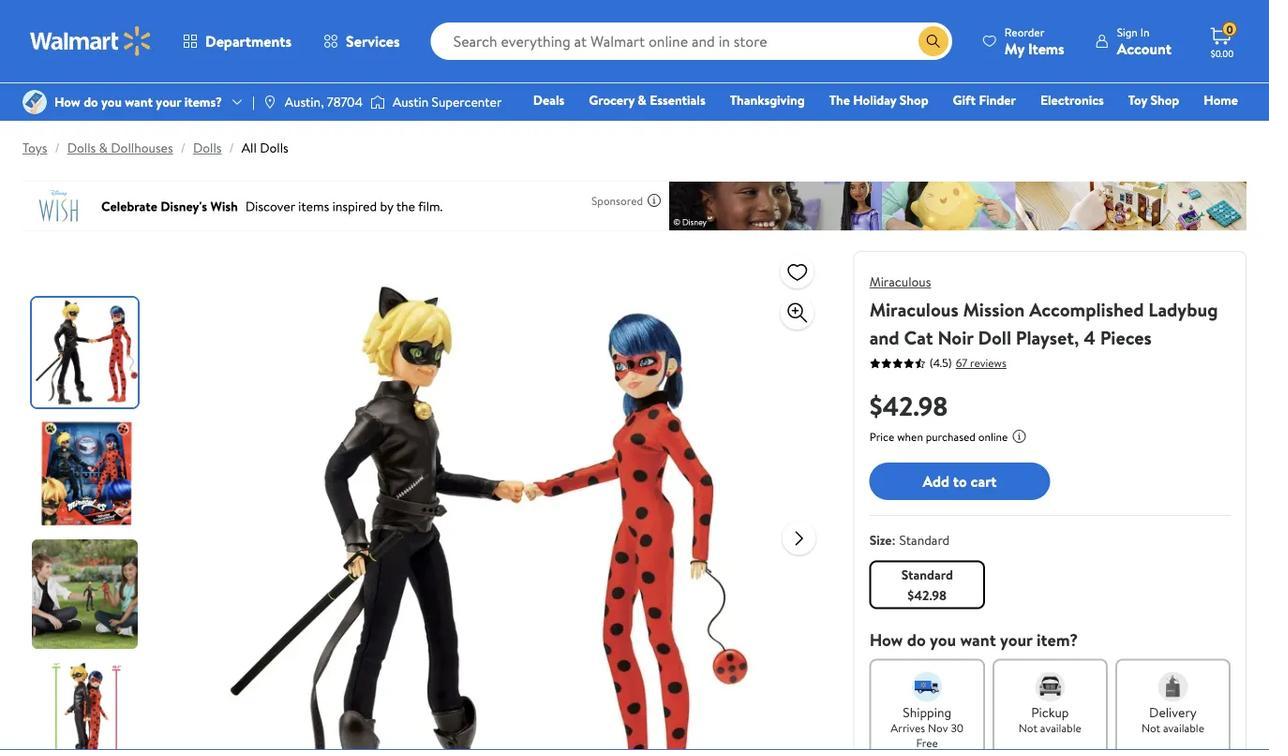 Task type: vqa. For each thing, say whether or not it's contained in the screenshot.
frames
no



Task type: describe. For each thing, give the bounding box(es) containing it.
add to cart
[[923, 471, 997, 492]]

thanksgiving
[[730, 91, 805, 109]]

items
[[1028, 38, 1064, 59]]

you for how do you want your item?
[[930, 628, 956, 652]]

$42.98 inside 'standard $42.98'
[[908, 586, 947, 605]]

when
[[897, 429, 923, 445]]

grocery
[[589, 91, 635, 109]]

one debit link
[[1086, 116, 1166, 136]]

shipping arrives nov 30
[[891, 703, 964, 737]]

30
[[951, 721, 964, 737]]

fashion link
[[946, 116, 1006, 136]]

in
[[1140, 24, 1149, 40]]

Walmart Site-Wide search field
[[431, 22, 952, 60]]

account
[[1117, 38, 1172, 59]]

miraculous mission accomplished ladybug and cat noir doll playset, 4 pieces - image 3 of 7 image
[[32, 540, 142, 650]]

grocery & essentials link
[[580, 90, 714, 110]]

austin
[[393, 93, 429, 111]]

miraculous link
[[869, 273, 931, 291]]

toy
[[1128, 91, 1147, 109]]

all
[[242, 139, 257, 157]]

item?
[[1037, 628, 1078, 652]]

reviews
[[970, 355, 1006, 371]]

ad disclaimer and feedback for skylinedisplayad image
[[647, 193, 662, 208]]

departments
[[205, 31, 292, 52]]

0 vertical spatial &
[[638, 91, 647, 109]]

1 / from the left
[[55, 139, 60, 157]]

reorder
[[1005, 24, 1044, 40]]

dolls & dollhouses link
[[67, 139, 173, 157]]

pickup
[[1031, 703, 1069, 722]]

grocery & essentials
[[589, 91, 705, 109]]

home fashion
[[954, 91, 1238, 135]]

all dolls link
[[242, 139, 288, 157]]

doll
[[978, 324, 1011, 351]]

available for delivery
[[1163, 721, 1204, 737]]

add to cart button
[[869, 463, 1050, 500]]

thanksgiving link
[[721, 90, 813, 110]]

dollhouses
[[111, 139, 173, 157]]

holiday
[[853, 91, 896, 109]]

how for how do you want your items?
[[54, 93, 80, 111]]

services button
[[307, 19, 416, 64]]

essentials
[[650, 91, 705, 109]]

standard $42.98
[[901, 566, 953, 605]]

supercenter
[[432, 93, 502, 111]]

your for item?
[[1000, 628, 1033, 652]]

toy shop link
[[1120, 90, 1188, 110]]

2 dolls from the left
[[193, 139, 222, 157]]

arrives
[[891, 721, 925, 737]]

debit
[[1126, 117, 1158, 135]]

Search search field
[[431, 22, 952, 60]]

purchased
[[926, 429, 976, 445]]

price
[[869, 429, 894, 445]]

next media item image
[[788, 527, 810, 550]]

austin, 78704
[[285, 93, 363, 111]]

mission
[[963, 296, 1025, 322]]

registry link
[[1014, 116, 1079, 136]]

electronics link
[[1032, 90, 1112, 110]]

sign in to add to favorites list, miraculous mission accomplished ladybug and cat noir doll playset, 4 pieces image
[[786, 260, 809, 284]]

how for how do you want your item?
[[869, 628, 903, 652]]

standard inside size list
[[901, 566, 953, 584]]

reorder my items
[[1005, 24, 1064, 59]]

sponsored
[[591, 193, 643, 209]]

registry
[[1022, 117, 1070, 135]]

do for how do you want your items?
[[84, 93, 98, 111]]

toy shop
[[1128, 91, 1179, 109]]

0 vertical spatial $42.98
[[869, 388, 948, 424]]

zoom image modal image
[[786, 302, 809, 324]]

not for delivery
[[1141, 721, 1160, 737]]

online
[[978, 429, 1008, 445]]

items?
[[184, 93, 222, 111]]

2 / from the left
[[181, 139, 185, 157]]

deals
[[533, 91, 564, 109]]

:
[[892, 531, 896, 550]]

do for how do you want your item?
[[907, 628, 926, 652]]

and
[[869, 324, 899, 351]]

shipping
[[903, 703, 951, 722]]

cart
[[971, 471, 997, 492]]

78704
[[327, 93, 363, 111]]

home link
[[1195, 90, 1247, 110]]

not for pickup
[[1019, 721, 1038, 737]]

home
[[1204, 91, 1238, 109]]

1 dolls from the left
[[67, 139, 96, 157]]

deals link
[[525, 90, 573, 110]]

austin supercenter
[[393, 93, 502, 111]]

3 dolls from the left
[[260, 139, 288, 157]]

 image for how do you want your items?
[[22, 90, 47, 114]]

2 shop from the left
[[1150, 91, 1179, 109]]

miraculous miraculous mission accomplished ladybug and cat noir doll playset, 4 pieces
[[869, 273, 1218, 351]]

departments button
[[167, 19, 307, 64]]



Task type: locate. For each thing, give the bounding box(es) containing it.
toys
[[22, 139, 47, 157]]

67 reviews link
[[952, 355, 1006, 371]]

1 vertical spatial how
[[869, 628, 903, 652]]

(4.5)
[[929, 355, 952, 371]]

dolls link
[[193, 139, 222, 157]]

2 not from the left
[[1141, 721, 1160, 737]]

2 horizontal spatial dolls
[[260, 139, 288, 157]]

1 horizontal spatial  image
[[262, 95, 277, 110]]

my
[[1005, 38, 1024, 59]]

2 available from the left
[[1163, 721, 1204, 737]]

you up intent image for shipping
[[930, 628, 956, 652]]

search icon image
[[926, 34, 941, 49]]

0 horizontal spatial do
[[84, 93, 98, 111]]

electronics
[[1040, 91, 1104, 109]]

price when purchased online
[[869, 429, 1008, 445]]

 image
[[22, 90, 47, 114], [262, 95, 277, 110]]

1 vertical spatial want
[[960, 628, 996, 652]]

0 horizontal spatial available
[[1040, 721, 1081, 737]]

not inside "pickup not available"
[[1019, 721, 1038, 737]]

miraculous up the cat
[[869, 296, 959, 322]]

/ right the toys
[[55, 139, 60, 157]]

fashion
[[954, 117, 998, 135]]

gift finder link
[[944, 90, 1024, 110]]

how do you want your items?
[[54, 93, 222, 111]]

0 vertical spatial standard
[[899, 531, 950, 550]]

standard right :
[[899, 531, 950, 550]]

the holiday shop link
[[821, 90, 937, 110]]

1 vertical spatial $42.98
[[908, 586, 947, 605]]

0 horizontal spatial your
[[156, 93, 181, 111]]

sign
[[1117, 24, 1138, 40]]

$0.00
[[1211, 47, 1234, 60]]

1 horizontal spatial &
[[638, 91, 647, 109]]

walmart image
[[30, 26, 152, 56]]

one
[[1094, 117, 1123, 135]]

1 vertical spatial &
[[99, 139, 108, 157]]

delivery
[[1149, 703, 1197, 722]]

/ left dolls link
[[181, 139, 185, 157]]

1 horizontal spatial not
[[1141, 721, 1160, 737]]

1 vertical spatial do
[[907, 628, 926, 652]]

standard down size : standard
[[901, 566, 953, 584]]

austin,
[[285, 93, 324, 111]]

cat
[[904, 324, 933, 351]]

miraculous mission accomplished ladybug and cat noir doll playset, 4 pieces image
[[211, 251, 767, 751]]

size list
[[866, 557, 1234, 613]]

sign in account
[[1117, 24, 1172, 59]]

 image right |
[[262, 95, 277, 110]]

available down intent image for pickup
[[1040, 721, 1081, 737]]

available
[[1040, 721, 1081, 737], [1163, 721, 1204, 737]]

& left dollhouses
[[99, 139, 108, 157]]

1 horizontal spatial available
[[1163, 721, 1204, 737]]

 image for austin, 78704
[[262, 95, 277, 110]]

walmart+ link
[[1174, 116, 1247, 136]]

playset,
[[1016, 324, 1079, 351]]

you
[[101, 93, 122, 111], [930, 628, 956, 652]]

0 horizontal spatial you
[[101, 93, 122, 111]]

0 horizontal spatial how
[[54, 93, 80, 111]]

want left item?
[[960, 628, 996, 652]]

1 available from the left
[[1040, 721, 1081, 737]]

0 vertical spatial you
[[101, 93, 122, 111]]

2 horizontal spatial /
[[229, 139, 234, 157]]

0 horizontal spatial /
[[55, 139, 60, 157]]

how down walmart image
[[54, 93, 80, 111]]

1 horizontal spatial shop
[[1150, 91, 1179, 109]]

do up "dolls & dollhouses" 'link'
[[84, 93, 98, 111]]

toys / dolls & dollhouses / dolls / all dolls
[[22, 139, 288, 157]]

walmart+
[[1182, 117, 1238, 135]]

2 miraculous from the top
[[869, 296, 959, 322]]

not inside the delivery not available
[[1141, 721, 1160, 737]]

pieces
[[1100, 324, 1152, 351]]

available down intent image for delivery
[[1163, 721, 1204, 737]]

you up "dolls & dollhouses" 'link'
[[101, 93, 122, 111]]

gift
[[953, 91, 976, 109]]

pickup not available
[[1019, 703, 1081, 737]]

 image up the toys
[[22, 90, 47, 114]]

1 miraculous from the top
[[869, 273, 931, 291]]

0 horizontal spatial dolls
[[67, 139, 96, 157]]

accomplished
[[1029, 296, 1144, 322]]

1 horizontal spatial you
[[930, 628, 956, 652]]

dolls right the all
[[260, 139, 288, 157]]

miraculous mission accomplished ladybug and cat noir doll playset, 4 pieces - image 2 of 7 image
[[32, 419, 142, 529]]

size
[[869, 531, 892, 550]]

do up intent image for shipping
[[907, 628, 926, 652]]

67
[[956, 355, 967, 371]]

how do you want your item?
[[869, 628, 1078, 652]]

standard
[[899, 531, 950, 550], [901, 566, 953, 584]]

ladybug
[[1148, 296, 1218, 322]]

0 vertical spatial do
[[84, 93, 98, 111]]

legal information image
[[1012, 429, 1027, 444]]

0 vertical spatial want
[[125, 93, 153, 111]]

services
[[346, 31, 400, 52]]

& right the grocery
[[638, 91, 647, 109]]

(4.5) 67 reviews
[[929, 355, 1006, 371]]

size : standard
[[869, 531, 950, 550]]

1 horizontal spatial how
[[869, 628, 903, 652]]

1 horizontal spatial dolls
[[193, 139, 222, 157]]

want up dollhouses
[[125, 93, 153, 111]]

intent image for pickup image
[[1035, 672, 1065, 702]]

the
[[829, 91, 850, 109]]

0 horizontal spatial want
[[125, 93, 153, 111]]

1 vertical spatial standard
[[901, 566, 953, 584]]

not
[[1019, 721, 1038, 737], [1141, 721, 1160, 737]]

how
[[54, 93, 80, 111], [869, 628, 903, 652]]

0 horizontal spatial shop
[[900, 91, 928, 109]]

dolls left the all
[[193, 139, 222, 157]]

/
[[55, 139, 60, 157], [181, 139, 185, 157], [229, 139, 234, 157]]

0 vertical spatial miraculous
[[869, 273, 931, 291]]

0 vertical spatial your
[[156, 93, 181, 111]]

one debit
[[1094, 117, 1158, 135]]

you for how do you want your items?
[[101, 93, 122, 111]]

to
[[953, 471, 967, 492]]

your left item?
[[1000, 628, 1033, 652]]

the holiday shop
[[829, 91, 928, 109]]

0 horizontal spatial not
[[1019, 721, 1038, 737]]

delivery not available
[[1141, 703, 1204, 737]]

your
[[156, 93, 181, 111], [1000, 628, 1033, 652]]

1 horizontal spatial do
[[907, 628, 926, 652]]

$42.98
[[869, 388, 948, 424], [908, 586, 947, 605]]

4
[[1084, 324, 1096, 351]]

want for item?
[[960, 628, 996, 652]]

shop right the toy
[[1150, 91, 1179, 109]]

how down 'standard $42.98'
[[869, 628, 903, 652]]

1 shop from the left
[[900, 91, 928, 109]]

want
[[125, 93, 153, 111], [960, 628, 996, 652]]

intent image for delivery image
[[1158, 672, 1188, 702]]

miraculous mission accomplished ladybug and cat noir doll playset, 4 pieces - image 4 of 7 image
[[32, 661, 142, 751]]

1 vertical spatial miraculous
[[869, 296, 959, 322]]

1 horizontal spatial your
[[1000, 628, 1033, 652]]

dolls right the toys
[[67, 139, 96, 157]]

0 horizontal spatial &
[[99, 139, 108, 157]]

intent image for shipping image
[[912, 672, 942, 702]]

miraculous up the and
[[869, 273, 931, 291]]

1 vertical spatial you
[[930, 628, 956, 652]]

|
[[252, 93, 255, 111]]

1 vertical spatial your
[[1000, 628, 1033, 652]]

1 horizontal spatial /
[[181, 139, 185, 157]]

1 horizontal spatial want
[[960, 628, 996, 652]]

your left items?
[[156, 93, 181, 111]]

toys link
[[22, 139, 47, 157]]

noir
[[938, 324, 973, 351]]

add
[[923, 471, 949, 492]]

dolls
[[67, 139, 96, 157], [193, 139, 222, 157], [260, 139, 288, 157]]

not down intent image for pickup
[[1019, 721, 1038, 737]]

0 horizontal spatial  image
[[22, 90, 47, 114]]

your for items?
[[156, 93, 181, 111]]

available for pickup
[[1040, 721, 1081, 737]]

&
[[638, 91, 647, 109], [99, 139, 108, 157]]

available inside the delivery not available
[[1163, 721, 1204, 737]]

available inside "pickup not available"
[[1040, 721, 1081, 737]]

shop right holiday
[[900, 91, 928, 109]]

want for items?
[[125, 93, 153, 111]]

3 / from the left
[[229, 139, 234, 157]]

 image
[[370, 93, 385, 112]]

miraculous mission accomplished ladybug and cat noir doll playset, 4 pieces - image 1 of 7 image
[[32, 298, 142, 408]]

$42.98 down size : standard
[[908, 586, 947, 605]]

gift finder
[[953, 91, 1016, 109]]

0 vertical spatial how
[[54, 93, 80, 111]]

1 not from the left
[[1019, 721, 1038, 737]]

$42.98 up when
[[869, 388, 948, 424]]

/ left the all
[[229, 139, 234, 157]]

finder
[[979, 91, 1016, 109]]

not down intent image for delivery
[[1141, 721, 1160, 737]]

do
[[84, 93, 98, 111], [907, 628, 926, 652]]



